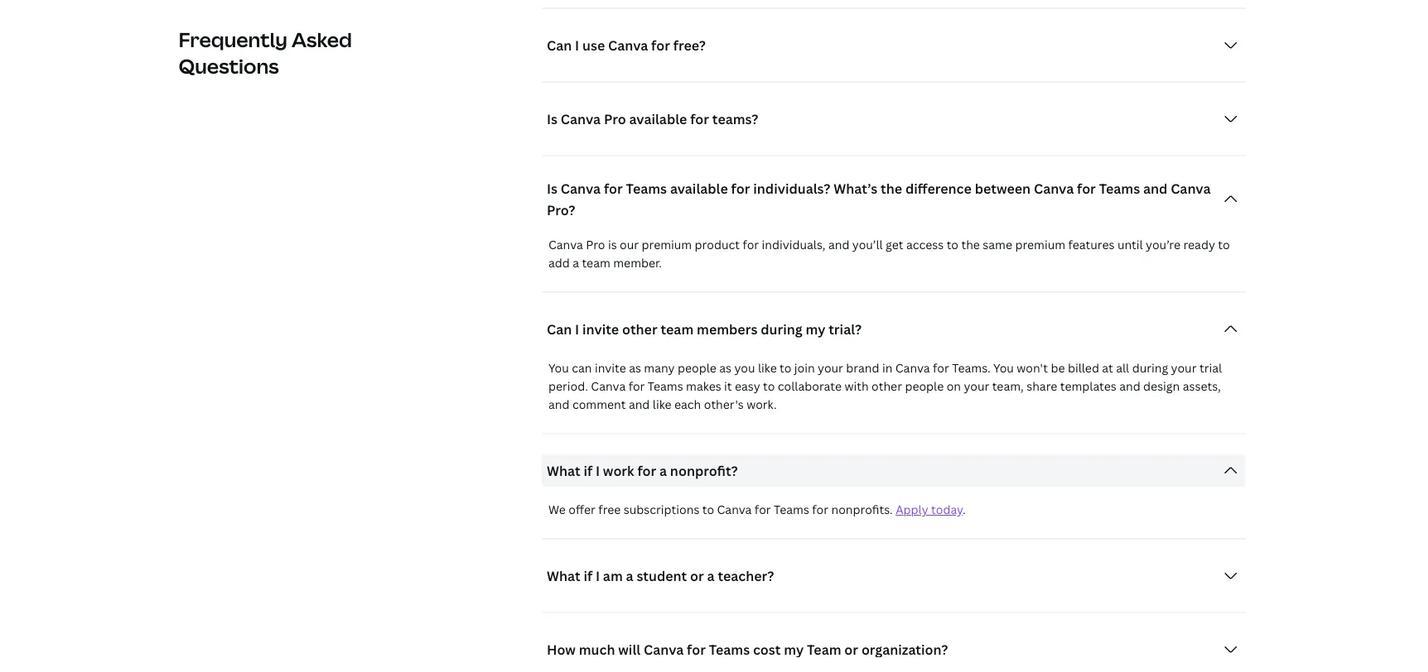 Task type: describe. For each thing, give the bounding box(es) containing it.
pro?
[[547, 201, 576, 219]]

difference
[[906, 180, 972, 198]]

during inside dropdown button
[[761, 321, 803, 339]]

templates
[[1061, 379, 1117, 395]]

ready
[[1184, 237, 1216, 253]]

pro inside the canva pro is our premium product for individuals, and you'll get access to the same premium features until you're ready to add a team member.
[[586, 237, 605, 253]]

on
[[947, 379, 961, 395]]

for up is
[[604, 180, 623, 198]]

what for what if i am a student or a teacher?
[[547, 568, 581, 586]]

to down nonprofit?
[[703, 503, 715, 518]]

easy
[[735, 379, 761, 395]]

it
[[724, 379, 732, 395]]

canva inside dropdown button
[[608, 36, 648, 54]]

am
[[603, 568, 623, 586]]

team,
[[993, 379, 1024, 395]]

individuals?
[[754, 180, 831, 198]]

work.
[[747, 397, 777, 413]]

design
[[1144, 379, 1180, 395]]

can
[[572, 361, 592, 377]]

i left work at the bottom of the page
[[596, 462, 600, 480]]

brand
[[847, 361, 880, 377]]

can for can i invite other team members during my trial?
[[547, 321, 572, 339]]

free?
[[674, 36, 706, 54]]

other inside dropdown button
[[622, 321, 658, 339]]

subscriptions
[[624, 503, 700, 518]]

for inside can i use canva for free? dropdown button
[[652, 36, 670, 54]]

is canva pro available for teams?
[[547, 110, 759, 128]]

the inside the canva pro is our premium product for individuals, and you'll get access to the same premium features until you're ready to add a team member.
[[962, 237, 980, 253]]

teams left nonprofits.
[[774, 503, 810, 518]]

teams up our
[[626, 180, 667, 198]]

teams?
[[713, 110, 759, 128]]

teams.
[[953, 361, 991, 377]]

for inside the canva pro is our premium product for individuals, and you'll get access to the same premium features until you're ready to add a team member.
[[743, 237, 759, 253]]

you're
[[1146, 237, 1181, 253]]

available inside is canva pro available for teams? dropdown button
[[629, 110, 687, 128]]

many
[[644, 361, 675, 377]]

frequently
[[179, 26, 288, 53]]

canva inside the canva pro is our premium product for individuals, and you'll get access to the same premium features until you're ready to add a team member.
[[549, 237, 583, 253]]

product
[[695, 237, 740, 253]]

if for work
[[584, 462, 593, 480]]

to left join
[[780, 361, 792, 377]]

my
[[806, 321, 826, 339]]

all
[[1117, 361, 1130, 377]]

canva right in
[[896, 361, 930, 377]]

makes
[[686, 379, 722, 395]]

assets,
[[1183, 379, 1221, 395]]

today
[[932, 503, 963, 518]]

is canva for teams available for individuals? what's the difference between canva for teams and canva pro? button
[[542, 177, 1246, 223]]

or
[[690, 568, 704, 586]]

what's
[[834, 180, 878, 198]]

invite for other
[[583, 321, 619, 339]]

can i use canva for free? button
[[542, 29, 1246, 62]]

each
[[675, 397, 701, 413]]

is canva for teams available for individuals? what's the difference between canva for teams and canva pro?
[[547, 180, 1211, 219]]

invite for as
[[595, 361, 626, 377]]

2 as from the left
[[720, 361, 732, 377]]

.
[[963, 503, 966, 518]]

can for can i use canva for free?
[[547, 36, 572, 54]]

for up on
[[933, 361, 950, 377]]

a right or
[[707, 568, 715, 586]]

i up can
[[575, 321, 580, 339]]

team inside the canva pro is our premium product for individuals, and you'll get access to the same premium features until you're ready to add a team member.
[[582, 256, 611, 271]]

what for what if i work for a nonprofit?
[[547, 462, 581, 480]]

a right am
[[626, 568, 634, 586]]

if for am
[[584, 568, 593, 586]]

nonprofits.
[[832, 503, 893, 518]]

you'll
[[853, 237, 883, 253]]

0 horizontal spatial your
[[818, 361, 844, 377]]

free
[[599, 503, 621, 518]]

what if i am a student or a teacher?
[[547, 568, 774, 586]]

canva inside dropdown button
[[561, 110, 601, 128]]

and right comment at left bottom
[[629, 397, 650, 413]]

can i invite other team members during my trial? button
[[542, 313, 1246, 346]]

join
[[795, 361, 815, 377]]

apply today link
[[896, 503, 963, 518]]

frequently asked questions
[[179, 26, 352, 80]]

with
[[845, 379, 869, 395]]

for left nonprofits.
[[813, 503, 829, 518]]

for up teacher?
[[755, 503, 771, 518]]

canva up ready
[[1171, 180, 1211, 198]]

between
[[975, 180, 1031, 198]]

add
[[549, 256, 570, 271]]

a inside the canva pro is our premium product for individuals, and you'll get access to the same premium features until you're ready to add a team member.
[[573, 256, 579, 271]]

until
[[1118, 237, 1144, 253]]

individuals,
[[762, 237, 826, 253]]

use
[[583, 36, 605, 54]]

pro inside is canva pro available for teams? dropdown button
[[604, 110, 626, 128]]

comment
[[573, 397, 626, 413]]

features
[[1069, 237, 1115, 253]]

canva down nonprofit?
[[717, 503, 752, 518]]

2 horizontal spatial your
[[1172, 361, 1197, 377]]

2 you from the left
[[994, 361, 1014, 377]]



Task type: vqa. For each thing, say whether or not it's contained in the screenshot.
the for inside 'Canva Pro Is Our Premium Product For Individuals, And You'Ll Get Access To The Same Premium Features Until You'Re Ready To Add A Team Member.'
yes



Task type: locate. For each thing, give the bounding box(es) containing it.
team inside dropdown button
[[661, 321, 694, 339]]

0 horizontal spatial people
[[678, 361, 717, 377]]

at
[[1103, 361, 1114, 377]]

can i invite other team members during my trial?
[[547, 321, 862, 339]]

collaborate
[[778, 379, 842, 395]]

like right "you" at the right bottom of the page
[[758, 361, 777, 377]]

1 vertical spatial if
[[584, 568, 593, 586]]

for left individuals?
[[732, 180, 750, 198]]

apply
[[896, 503, 929, 518]]

student
[[637, 568, 687, 586]]

you
[[735, 361, 755, 377]]

team down is
[[582, 256, 611, 271]]

pro left is
[[586, 237, 605, 253]]

0 vertical spatial other
[[622, 321, 658, 339]]

0 vertical spatial like
[[758, 361, 777, 377]]

premium
[[642, 237, 692, 253], [1016, 237, 1066, 253]]

teams down many
[[648, 379, 684, 395]]

share
[[1027, 379, 1058, 395]]

and inside is canva for teams available for individuals? what's the difference between canva for teams and canva pro?
[[1144, 180, 1168, 198]]

for inside is canva pro available for teams? dropdown button
[[691, 110, 709, 128]]

what if i am a student or a teacher? button
[[542, 560, 1246, 593]]

canva up add
[[549, 237, 583, 253]]

is
[[608, 237, 617, 253]]

0 vertical spatial if
[[584, 462, 593, 480]]

available up the "product"
[[670, 180, 728, 198]]

invite right can
[[595, 361, 626, 377]]

teacher?
[[718, 568, 774, 586]]

team up many
[[661, 321, 694, 339]]

questions
[[179, 53, 279, 80]]

what if i work for a nonprofit?
[[547, 462, 738, 480]]

to right access
[[947, 237, 959, 253]]

1 horizontal spatial like
[[758, 361, 777, 377]]

0 horizontal spatial other
[[622, 321, 658, 339]]

for left 'free?'
[[652, 36, 670, 54]]

access
[[907, 237, 944, 253]]

other up many
[[622, 321, 658, 339]]

our
[[620, 237, 639, 253]]

1 horizontal spatial the
[[962, 237, 980, 253]]

and left the you'll
[[829, 237, 850, 253]]

your right join
[[818, 361, 844, 377]]

canva down use
[[561, 110, 601, 128]]

0 vertical spatial the
[[881, 180, 903, 198]]

we
[[549, 503, 566, 518]]

other
[[622, 321, 658, 339], [872, 379, 903, 395]]

invite
[[583, 321, 619, 339], [595, 361, 626, 377]]

member.
[[614, 256, 662, 271]]

for
[[652, 36, 670, 54], [691, 110, 709, 128], [604, 180, 623, 198], [732, 180, 750, 198], [1077, 180, 1096, 198], [743, 237, 759, 253], [933, 361, 950, 377], [629, 379, 645, 395], [638, 462, 657, 480], [755, 503, 771, 518], [813, 503, 829, 518]]

nonprofit?
[[670, 462, 738, 480]]

as
[[629, 361, 641, 377], [720, 361, 732, 377]]

1 vertical spatial during
[[1133, 361, 1169, 377]]

1 horizontal spatial as
[[720, 361, 732, 377]]

1 vertical spatial other
[[872, 379, 903, 395]]

0 vertical spatial what
[[547, 462, 581, 480]]

1 vertical spatial the
[[962, 237, 980, 253]]

if left am
[[584, 568, 593, 586]]

the inside is canva for teams available for individuals? what's the difference between canva for teams and canva pro?
[[881, 180, 903, 198]]

other inside you can invite as many people as you like to join your brand in canva for teams. you won't be billed at all during your trial period. canva for teams makes it easy to collaborate with other people on your team, share templates and design assets, and comment and like each other's work.
[[872, 379, 903, 395]]

if
[[584, 462, 593, 480], [584, 568, 593, 586]]

2 what from the top
[[547, 568, 581, 586]]

what
[[547, 462, 581, 480], [547, 568, 581, 586]]

canva up comment at left bottom
[[591, 379, 626, 395]]

1 horizontal spatial people
[[905, 379, 944, 395]]

for down many
[[629, 379, 645, 395]]

1 vertical spatial invite
[[595, 361, 626, 377]]

can inside dropdown button
[[547, 321, 572, 339]]

your up assets,
[[1172, 361, 1197, 377]]

the left same on the top right of the page
[[962, 237, 980, 253]]

0 horizontal spatial like
[[653, 397, 672, 413]]

0 horizontal spatial during
[[761, 321, 803, 339]]

2 if from the top
[[584, 568, 593, 586]]

what up the we
[[547, 462, 581, 480]]

0 horizontal spatial as
[[629, 361, 641, 377]]

a right add
[[573, 256, 579, 271]]

and down all
[[1120, 379, 1141, 395]]

available
[[629, 110, 687, 128], [670, 180, 728, 198]]

0 vertical spatial during
[[761, 321, 803, 339]]

1 vertical spatial people
[[905, 379, 944, 395]]

you
[[549, 361, 569, 377], [994, 361, 1014, 377]]

1 can from the top
[[547, 36, 572, 54]]

is inside is canva for teams available for individuals? what's the difference between canva for teams and canva pro?
[[547, 180, 558, 198]]

1 horizontal spatial your
[[964, 379, 990, 395]]

is canva pro available for teams? button
[[542, 103, 1246, 136]]

invite up can
[[583, 321, 619, 339]]

and up you're
[[1144, 180, 1168, 198]]

teams up until
[[1100, 180, 1141, 198]]

canva
[[608, 36, 648, 54], [561, 110, 601, 128], [561, 180, 601, 198], [1034, 180, 1074, 198], [1171, 180, 1211, 198], [549, 237, 583, 253], [896, 361, 930, 377], [591, 379, 626, 395], [717, 503, 752, 518]]

1 vertical spatial team
[[661, 321, 694, 339]]

same
[[983, 237, 1013, 253]]

work
[[603, 462, 635, 480]]

be
[[1051, 361, 1065, 377]]

can inside dropdown button
[[547, 36, 572, 54]]

invite inside you can invite as many people as you like to join your brand in canva for teams. you won't be billed at all during your trial period. canva for teams makes it easy to collaborate with other people on your team, share templates and design assets, and comment and like each other's work.
[[595, 361, 626, 377]]

what left am
[[547, 568, 581, 586]]

people up makes
[[678, 361, 717, 377]]

0 vertical spatial invite
[[583, 321, 619, 339]]

1 horizontal spatial you
[[994, 361, 1014, 377]]

can up can
[[547, 321, 572, 339]]

a
[[573, 256, 579, 271], [660, 462, 667, 480], [626, 568, 634, 586], [707, 568, 715, 586]]

you up period.
[[549, 361, 569, 377]]

canva up pro?
[[561, 180, 601, 198]]

2 can from the top
[[547, 321, 572, 339]]

0 horizontal spatial the
[[881, 180, 903, 198]]

other down in
[[872, 379, 903, 395]]

during inside you can invite as many people as you like to join your brand in canva for teams. you won't be billed at all during your trial period. canva for teams makes it easy to collaborate with other people on your team, share templates and design assets, and comment and like each other's work.
[[1133, 361, 1169, 377]]

1 vertical spatial what
[[547, 568, 581, 586]]

0 horizontal spatial team
[[582, 256, 611, 271]]

pro
[[604, 110, 626, 128], [586, 237, 605, 253]]

trial
[[1200, 361, 1223, 377]]

1 horizontal spatial other
[[872, 379, 903, 395]]

i left use
[[575, 36, 580, 54]]

as left many
[[629, 361, 641, 377]]

people
[[678, 361, 717, 377], [905, 379, 944, 395]]

i inside dropdown button
[[575, 36, 580, 54]]

during
[[761, 321, 803, 339], [1133, 361, 1169, 377]]

get
[[886, 237, 904, 253]]

canva pro is our premium product for individuals, and you'll get access to the same premium features until you're ready to add a team member.
[[549, 237, 1230, 271]]

and inside the canva pro is our premium product for individuals, and you'll get access to the same premium features until you're ready to add a team member.
[[829, 237, 850, 253]]

to up work.
[[763, 379, 775, 395]]

i left am
[[596, 568, 600, 586]]

1 vertical spatial like
[[653, 397, 672, 413]]

to
[[947, 237, 959, 253], [1219, 237, 1230, 253], [780, 361, 792, 377], [763, 379, 775, 395], [703, 503, 715, 518]]

we offer free subscriptions to canva for teams for nonprofits. apply today .
[[549, 503, 966, 518]]

for up features
[[1077, 180, 1096, 198]]

and down period.
[[549, 397, 570, 413]]

0 vertical spatial team
[[582, 256, 611, 271]]

2 premium from the left
[[1016, 237, 1066, 253]]

1 premium from the left
[[642, 237, 692, 253]]

your down teams.
[[964, 379, 990, 395]]

1 vertical spatial available
[[670, 180, 728, 198]]

offer
[[569, 503, 596, 518]]

a up subscriptions
[[660, 462, 667, 480]]

i
[[575, 36, 580, 54], [575, 321, 580, 339], [596, 462, 600, 480], [596, 568, 600, 586]]

canva right between
[[1034, 180, 1074, 198]]

you can invite as many people as you like to join your brand in canva for teams. you won't be billed at all during your trial period. canva for teams makes it easy to collaborate with other people on your team, share templates and design assets, and comment and like each other's work.
[[549, 361, 1223, 413]]

teams inside you can invite as many people as you like to join your brand in canva for teams. you won't be billed at all during your trial period. canva for teams makes it easy to collaborate with other people on your team, share templates and design assets, and comment and like each other's work.
[[648, 379, 684, 395]]

premium right same on the top right of the page
[[1016, 237, 1066, 253]]

canva right use
[[608, 36, 648, 54]]

1 is from the top
[[547, 110, 558, 128]]

1 you from the left
[[549, 361, 569, 377]]

team
[[582, 256, 611, 271], [661, 321, 694, 339]]

for inside what if i work for a nonprofit? dropdown button
[[638, 462, 657, 480]]

0 vertical spatial can
[[547, 36, 572, 54]]

won't
[[1017, 361, 1048, 377]]

1 vertical spatial can
[[547, 321, 572, 339]]

is
[[547, 110, 558, 128], [547, 180, 558, 198]]

1 vertical spatial is
[[547, 180, 558, 198]]

during left my
[[761, 321, 803, 339]]

0 vertical spatial people
[[678, 361, 717, 377]]

premium up "member."
[[642, 237, 692, 253]]

asked
[[292, 26, 352, 53]]

is for is canva for teams available for individuals? what's the difference between canva for teams and canva pro?
[[547, 180, 558, 198]]

2 is from the top
[[547, 180, 558, 198]]

teams
[[626, 180, 667, 198], [1100, 180, 1141, 198], [648, 379, 684, 395], [774, 503, 810, 518]]

what if i work for a nonprofit? button
[[542, 455, 1246, 488]]

during up design
[[1133, 361, 1169, 377]]

0 vertical spatial is
[[547, 110, 558, 128]]

is for is canva pro available for teams?
[[547, 110, 558, 128]]

the
[[881, 180, 903, 198], [962, 237, 980, 253]]

in
[[883, 361, 893, 377]]

pro down can i use canva for free?
[[604, 110, 626, 128]]

invite inside dropdown button
[[583, 321, 619, 339]]

is inside dropdown button
[[547, 110, 558, 128]]

trial?
[[829, 321, 862, 339]]

to right ready
[[1219, 237, 1230, 253]]

1 what from the top
[[547, 462, 581, 480]]

can i use canva for free?
[[547, 36, 706, 54]]

if left work at the bottom of the page
[[584, 462, 593, 480]]

billed
[[1068, 361, 1100, 377]]

1 horizontal spatial during
[[1133, 361, 1169, 377]]

like left each at the bottom left of the page
[[653, 397, 672, 413]]

for left teams?
[[691, 110, 709, 128]]

people left on
[[905, 379, 944, 395]]

available inside is canva for teams available for individuals? what's the difference between canva for teams and canva pro?
[[670, 180, 728, 198]]

0 horizontal spatial premium
[[642, 237, 692, 253]]

can left use
[[547, 36, 572, 54]]

0 vertical spatial pro
[[604, 110, 626, 128]]

the right what's
[[881, 180, 903, 198]]

0 horizontal spatial you
[[549, 361, 569, 377]]

for right work at the bottom of the page
[[638, 462, 657, 480]]

0 vertical spatial available
[[629, 110, 687, 128]]

can
[[547, 36, 572, 54], [547, 321, 572, 339]]

members
[[697, 321, 758, 339]]

period.
[[549, 379, 588, 395]]

you up team,
[[994, 361, 1014, 377]]

1 horizontal spatial premium
[[1016, 237, 1066, 253]]

1 vertical spatial pro
[[586, 237, 605, 253]]

1 horizontal spatial team
[[661, 321, 694, 339]]

available left teams?
[[629, 110, 687, 128]]

1 as from the left
[[629, 361, 641, 377]]

for right the "product"
[[743, 237, 759, 253]]

other's
[[704, 397, 744, 413]]

your
[[818, 361, 844, 377], [1172, 361, 1197, 377], [964, 379, 990, 395]]

as up it
[[720, 361, 732, 377]]

1 if from the top
[[584, 462, 593, 480]]



